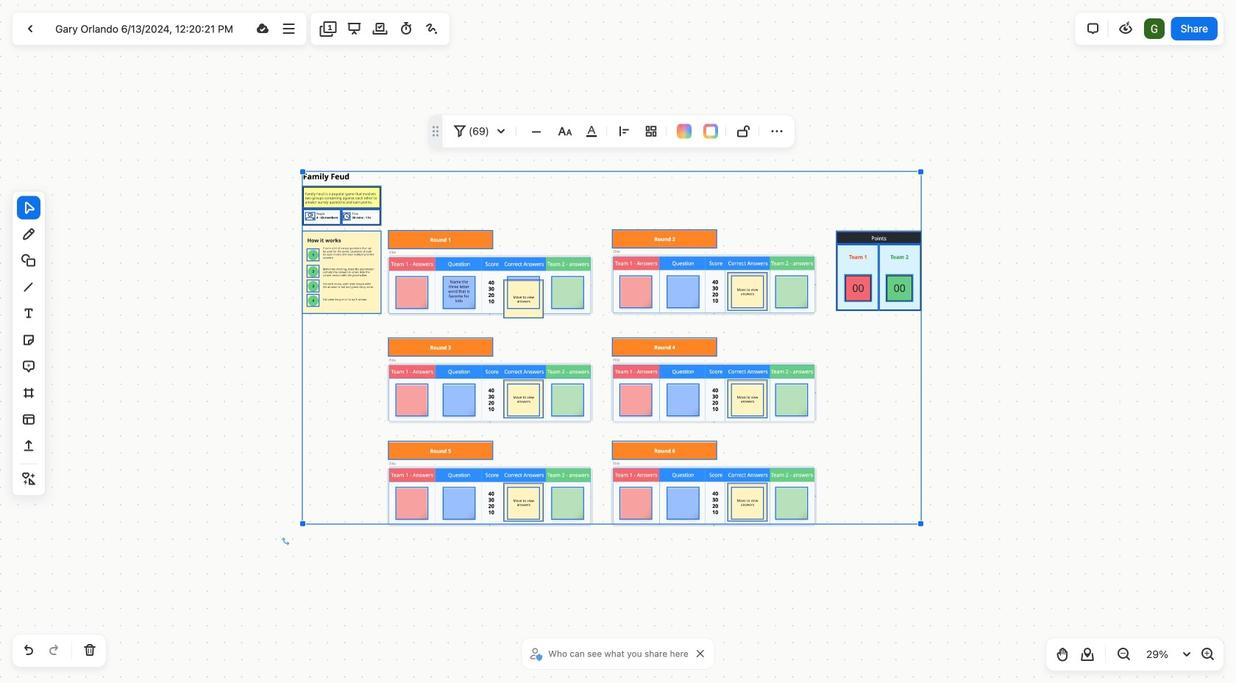 Task type: describe. For each thing, give the bounding box(es) containing it.
vote3634634 image
[[371, 20, 389, 38]]

pages image
[[320, 20, 337, 38]]

presentation image
[[346, 20, 363, 38]]

mini map image
[[1079, 646, 1097, 664]]

laser image
[[423, 20, 441, 38]]

close image
[[697, 651, 704, 658]]

format styles image
[[556, 123, 574, 140]]

zoom in image
[[1199, 646, 1217, 664]]



Task type: locate. For each thing, give the bounding box(es) containing it.
zoom out image
[[1115, 646, 1133, 664]]

more options image
[[280, 20, 298, 38]]

dashboard image
[[21, 20, 39, 38]]

fill menu item
[[677, 124, 692, 139]]

clear page image
[[81, 643, 99, 660]]

gary orlando list item
[[1143, 17, 1167, 40]]

Document name text field
[[44, 17, 249, 40]]

comment panel image
[[1085, 20, 1102, 38]]

menu item
[[732, 120, 756, 143]]

timer image
[[397, 20, 415, 38]]

undo image
[[20, 643, 38, 660]]



Task type: vqa. For each thing, say whether or not it's contained in the screenshot.
More options for hello image on the right
no



